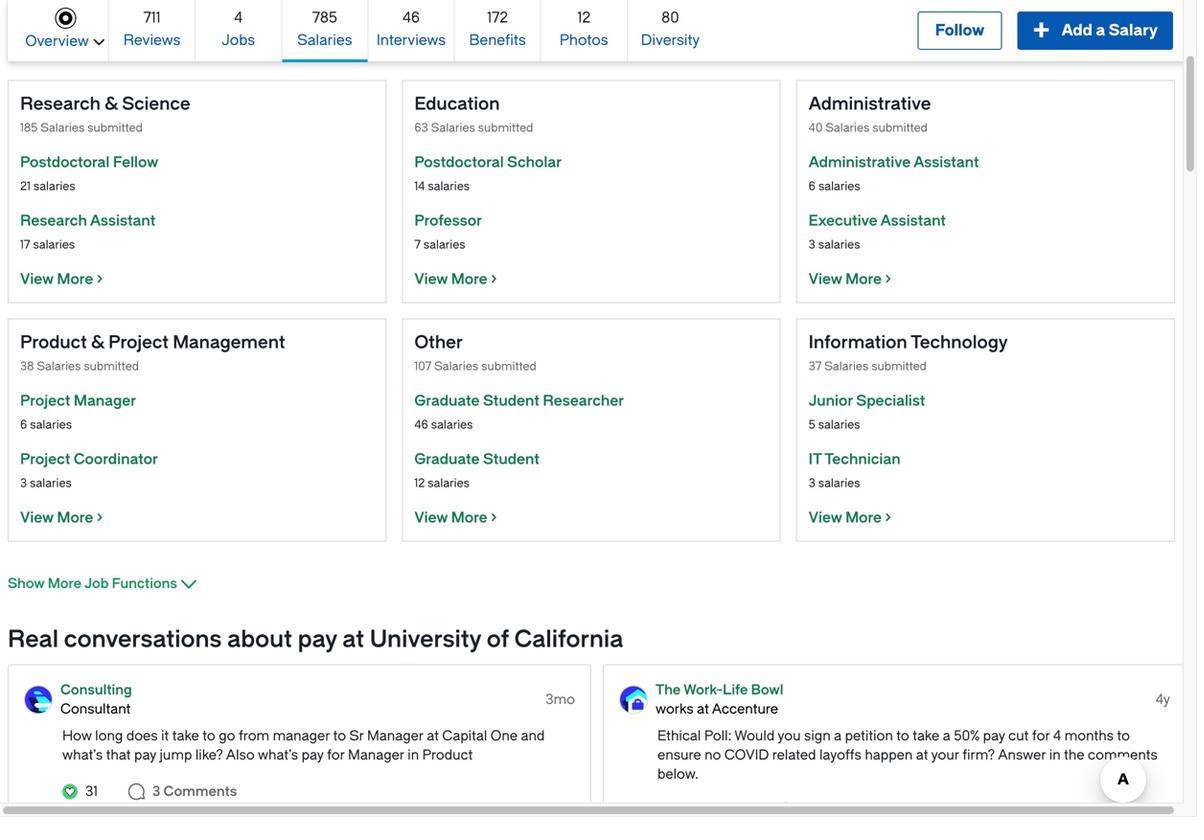 Task type: describe. For each thing, give the bounding box(es) containing it.
salaries inside graduate student researcher 46 salaries
[[431, 419, 473, 432]]

& for project
[[91, 333, 104, 353]]

show
[[8, 576, 45, 592]]

4 jobs
[[222, 9, 255, 49]]

follow
[[936, 22, 985, 39]]

12 inside 12 photos
[[578, 9, 591, 26]]

> for administrative
[[886, 271, 892, 288]]

tips,
[[604, 37, 632, 54]]

more left job
[[48, 576, 82, 592]]

administrative assistant 6 salaries
[[809, 154, 980, 193]]

postdoctoral scholar link
[[415, 151, 769, 174]]

junior
[[809, 393, 853, 410]]

salaries for junior specialist
[[819, 419, 861, 432]]

administrative for 40
[[809, 94, 932, 114]]

take inside ethical poll: would you sign a petition to take a 50% pay cut for 4 months to ensure no covid related layoffs happen at your firm? answer in the comments below.
[[913, 729, 940, 745]]

it
[[809, 451, 822, 468]]

view for research
[[20, 271, 54, 288]]

& for science
[[105, 94, 118, 114]]

ensure
[[658, 748, 702, 764]]

1 horizontal spatial and
[[701, 37, 726, 54]]

photos
[[560, 32, 609, 49]]

product inside how long does it take to go from manager to sr manager at capital one and what's that pay jump like? also what's pay for manager in product
[[423, 748, 473, 764]]

3 for 37
[[809, 477, 816, 490]]

based
[[803, 37, 844, 54]]

do
[[86, 37, 104, 54]]

salaries down 785
[[297, 32, 352, 49]]

in inside how long does it take to go from manager to sr manager at capital one and what's that pay jump like? also what's pay for manager in product
[[408, 748, 419, 764]]

172
[[487, 9, 508, 26]]

much
[[43, 37, 82, 54]]

upon
[[848, 37, 883, 54]]

research for assistant
[[20, 212, 87, 230]]

how for how long does it take to go from manager to sr manager at capital one and what's that pay jump like? also what's pay for manager in product
[[62, 729, 92, 745]]

accenture
[[712, 702, 779, 718]]

estimates.
[[1039, 37, 1110, 54]]

submitted inside administrative 40 salaries submitted
[[873, 121, 928, 135]]

6 for product
[[20, 419, 27, 432]]

product inside product & project management 38 salaries submitted
[[20, 333, 87, 353]]

view for education
[[415, 271, 448, 288]]

view more > for education
[[415, 271, 498, 288]]

view for administrative
[[809, 271, 842, 288]]

executive assistant 3 salaries
[[809, 212, 946, 252]]

it technician 3 salaries
[[809, 451, 901, 490]]

salaries for it technician
[[819, 477, 861, 490]]

80
[[662, 9, 680, 26]]

and inside how long does it take to go from manager to sr manager at capital one and what's that pay jump like? also what's pay for manager in product
[[521, 729, 545, 745]]

other 107 salaries submitted
[[415, 333, 537, 373]]

research assistant link
[[20, 210, 374, 233]]

more for administrative
[[846, 271, 882, 288]]

80 diversity
[[641, 9, 700, 49]]

poll:
[[705, 729, 732, 745]]

more for research
[[57, 271, 93, 288]]

1 horizontal spatial university
[[370, 627, 481, 653]]

functions
[[112, 576, 177, 592]]

38
[[20, 360, 34, 373]]

3 for salaries
[[809, 238, 816, 252]]

salaries inside information technology 37 salaries submitted
[[825, 360, 869, 373]]

junior specialist link
[[809, 390, 1163, 413]]

1 vertical spatial manager
[[367, 729, 424, 745]]

coordinator
[[74, 451, 158, 468]]

project manager 6 salaries
[[20, 393, 136, 432]]

reviews
[[123, 32, 181, 49]]

image for post author image for works at accenture
[[619, 686, 648, 715]]

salaries for administrative assistant
[[819, 180, 861, 193]]

consulting
[[60, 683, 132, 699]]

12 photos
[[560, 9, 609, 49]]

firm?
[[963, 748, 996, 764]]

assistant for research & science
[[90, 212, 156, 230]]

0 horizontal spatial california
[[195, 37, 261, 54]]

employee
[[887, 37, 954, 54]]

happen
[[865, 748, 913, 764]]

salaries inside "other 107 salaries submitted"
[[435, 360, 479, 373]]

professor link
[[415, 210, 769, 233]]

works
[[656, 702, 694, 718]]

does
[[126, 729, 158, 745]]

3 for project
[[20, 477, 27, 490]]

image for post author image for consultant
[[24, 686, 53, 715]]

assistant for administrative
[[881, 212, 946, 230]]

2 what's from the left
[[258, 748, 298, 764]]

3 down jump
[[152, 784, 160, 800]]

technician
[[825, 451, 901, 468]]

assistant inside administrative assistant 6 salaries
[[914, 154, 980, 171]]

7
[[415, 238, 421, 252]]

project manager link
[[20, 390, 374, 413]]

63
[[415, 121, 428, 135]]

add a salary
[[1062, 22, 1158, 39]]

submitted inside research & science 185 salaries submitted
[[87, 121, 143, 135]]

711 reviews
[[123, 9, 181, 49]]

postdoctoral scholar 14 salaries
[[415, 154, 562, 193]]

how much do university of california employees make? glassdoor has salaries, wages, tips, bonuses, and hourly pay based upon employee reports and estimates.
[[8, 37, 1110, 54]]

how long does it take to go from manager to sr manager at capital one and what's that pay jump like? also what's pay for manager in product
[[62, 729, 545, 764]]

view more > for product
[[20, 510, 103, 527]]

0 horizontal spatial a
[[834, 729, 842, 745]]

5
[[809, 419, 816, 432]]

salaries for executive assistant
[[819, 238, 861, 252]]

real conversations about pay at university of california
[[8, 627, 624, 653]]

3 to from the left
[[897, 729, 910, 745]]

project for project manager
[[20, 393, 70, 410]]

employees
[[265, 37, 340, 54]]

pay down manager
[[302, 748, 324, 764]]

4 inside ethical poll: would you sign a petition to take a 50% pay cut for 4 months to ensure no covid related layoffs happen at your firm? answer in the comments below.
[[1054, 729, 1062, 745]]

view more > for research
[[20, 271, 103, 288]]

pay left based
[[776, 37, 799, 54]]

pay down does
[[134, 748, 156, 764]]

salaries inside administrative 40 salaries submitted
[[826, 121, 870, 135]]

comments
[[164, 784, 237, 800]]

related
[[773, 748, 817, 764]]

salary
[[1109, 22, 1158, 39]]

graduate student 12 salaries
[[415, 451, 540, 490]]

hourly
[[730, 37, 772, 54]]

education 63 salaries submitted
[[415, 94, 533, 135]]

jobs
[[222, 32, 255, 49]]

785
[[312, 9, 337, 26]]

1 what's from the left
[[62, 748, 103, 764]]

executive assistant link
[[809, 210, 1163, 233]]

ethical
[[658, 729, 701, 745]]

junior specialist 5 salaries
[[809, 393, 926, 432]]

ethical poll: would you sign a petition to take a 50% pay cut for 4 months to ensure no covid related layoffs happen at your firm? answer in the comments below.
[[658, 729, 1158, 783]]

benefits
[[469, 32, 526, 49]]

salaries for research assistant
[[33, 238, 75, 252]]

overview
[[25, 33, 89, 50]]

salaries inside product & project management 38 salaries submitted
[[37, 360, 81, 373]]

> for research
[[97, 271, 103, 288]]

6 for administrative
[[809, 180, 816, 193]]

science
[[122, 94, 190, 114]]

product & project management 38 salaries submitted
[[20, 333, 285, 373]]

sr
[[350, 729, 364, 745]]

conversations
[[64, 627, 222, 653]]

graduate student researcher link
[[415, 390, 769, 413]]

46 inside graduate student researcher 46 salaries
[[415, 419, 428, 432]]

how for how much do university of california employees make? glassdoor has salaries, wages, tips, bonuses, and hourly pay based upon employee reports and estimates.
[[8, 37, 39, 54]]

4 inside the 4 jobs
[[234, 9, 243, 26]]

it technician link
[[809, 448, 1163, 471]]

executive
[[809, 212, 878, 230]]

specialist
[[857, 393, 926, 410]]

in inside ethical poll: would you sign a petition to take a 50% pay cut for 4 months to ensure no covid related layoffs happen at your firm? answer in the comments below.
[[1050, 748, 1061, 764]]

administrative for assistant
[[809, 154, 911, 171]]

the work-life bowl works at accenture
[[656, 683, 784, 718]]

submitted inside information technology 37 salaries submitted
[[872, 360, 927, 373]]

pay right the about
[[298, 627, 337, 653]]

life
[[723, 683, 748, 699]]

graduate for graduate student researcher
[[415, 393, 480, 410]]

> for education
[[491, 271, 498, 288]]

2 vertical spatial manager
[[348, 748, 404, 764]]

research for &
[[20, 94, 101, 114]]

4y
[[1156, 692, 1171, 708]]

at inside how long does it take to go from manager to sr manager at capital one and what's that pay jump like? also what's pay for manager in product
[[427, 729, 439, 745]]

project coordinator link
[[20, 448, 374, 471]]

3mo link
[[546, 689, 575, 712]]

consulting consultant
[[60, 683, 132, 718]]

salaries inside the education 63 salaries submitted
[[431, 121, 475, 135]]



Task type: vqa. For each thing, say whether or not it's contained in the screenshot.


Task type: locate. For each thing, give the bounding box(es) containing it.
1 vertical spatial of
[[487, 627, 509, 653]]

more down project coordinator 3 salaries
[[57, 510, 93, 527]]

and right one
[[521, 729, 545, 745]]

other
[[415, 333, 463, 353]]

14
[[415, 180, 425, 193]]

1 horizontal spatial california
[[515, 627, 624, 653]]

for down manager
[[327, 748, 345, 764]]

0 horizontal spatial for
[[327, 748, 345, 764]]

project down project manager 6 salaries
[[20, 451, 70, 468]]

0 vertical spatial &
[[105, 94, 118, 114]]

> for product
[[97, 510, 103, 527]]

how inside how long does it take to go from manager to sr manager at capital one and what's that pay jump like? also what's pay for manager in product
[[62, 729, 92, 745]]

view down executive
[[809, 271, 842, 288]]

2 graduate from the top
[[415, 451, 480, 468]]

pay inside ethical poll: would you sign a petition to take a 50% pay cut for 4 months to ensure no covid related layoffs happen at your firm? answer in the comments below.
[[983, 729, 1006, 745]]

one
[[491, 729, 518, 745]]

a up "your"
[[943, 729, 951, 745]]

graduate inside graduate student researcher 46 salaries
[[415, 393, 480, 410]]

show more job functions
[[8, 576, 177, 592]]

3 inside it technician 3 salaries
[[809, 477, 816, 490]]

wages,
[[553, 37, 600, 54]]

37
[[809, 360, 822, 373]]

40
[[809, 121, 823, 135]]

submitted inside the education 63 salaries submitted
[[478, 121, 533, 135]]

salaries right 38
[[37, 360, 81, 373]]

view more > down project coordinator 3 salaries
[[20, 510, 103, 527]]

salaries inside project coordinator 3 salaries
[[30, 477, 72, 490]]

more for information
[[846, 510, 882, 527]]

salaries right 40
[[826, 121, 870, 135]]

student for 12
[[483, 451, 540, 468]]

for right cut
[[1033, 729, 1050, 745]]

> for other
[[491, 510, 498, 527]]

student down graduate student researcher 46 salaries
[[483, 451, 540, 468]]

2 to from the left
[[333, 729, 346, 745]]

glassdoor
[[392, 37, 462, 54]]

711
[[143, 9, 161, 26]]

assistant inside executive assistant 3 salaries
[[881, 212, 946, 230]]

assistant inside research assistant 17 salaries
[[90, 212, 156, 230]]

view more > for other
[[415, 510, 498, 527]]

0 vertical spatial 6
[[809, 180, 816, 193]]

covid
[[725, 748, 769, 764]]

1 administrative from the top
[[809, 94, 932, 114]]

you
[[778, 729, 801, 745]]

0 horizontal spatial product
[[20, 333, 87, 353]]

2 research from the top
[[20, 212, 87, 230]]

46 inside 46 interviews
[[403, 9, 420, 26]]

comments
[[1088, 748, 1158, 764]]

46 down 107
[[415, 419, 428, 432]]

product up 38
[[20, 333, 87, 353]]

manager down the sr
[[348, 748, 404, 764]]

1 vertical spatial university
[[370, 627, 481, 653]]

view down 17
[[20, 271, 54, 288]]

take up "your"
[[913, 729, 940, 745]]

1 horizontal spatial 6
[[809, 180, 816, 193]]

0 horizontal spatial &
[[91, 333, 104, 353]]

submitted
[[87, 121, 143, 135], [478, 121, 533, 135], [873, 121, 928, 135], [84, 360, 139, 373], [482, 360, 537, 373], [872, 360, 927, 373]]

graduate down 107
[[415, 393, 480, 410]]

a right add
[[1096, 22, 1106, 39]]

more for product
[[57, 510, 93, 527]]

pay up the firm?
[[983, 729, 1006, 745]]

1 vertical spatial project
[[20, 393, 70, 410]]

product down capital
[[423, 748, 473, 764]]

0 vertical spatial 12
[[578, 9, 591, 26]]

view more > down the professor 7 salaries
[[415, 271, 498, 288]]

6 inside administrative assistant 6 salaries
[[809, 180, 816, 193]]

research up 185
[[20, 94, 101, 114]]

salaries down education at the left top of the page
[[431, 121, 475, 135]]

administrative down administrative 40 salaries submitted
[[809, 154, 911, 171]]

about
[[227, 627, 292, 653]]

2 horizontal spatial and
[[1010, 37, 1036, 54]]

has
[[466, 37, 490, 54]]

at down work-
[[697, 702, 709, 718]]

1 horizontal spatial a
[[943, 729, 951, 745]]

postdoctoral up 14
[[415, 154, 504, 171]]

jump
[[160, 748, 192, 764]]

& inside product & project management 38 salaries submitted
[[91, 333, 104, 353]]

student inside graduate student researcher 46 salaries
[[483, 393, 540, 410]]

project inside product & project management 38 salaries submitted
[[108, 333, 169, 353]]

administrative inside administrative assistant 6 salaries
[[809, 154, 911, 171]]

submitted up fellow
[[87, 121, 143, 135]]

6
[[809, 180, 816, 193], [20, 419, 27, 432]]

california up 3mo
[[515, 627, 624, 653]]

more for other
[[451, 510, 488, 527]]

1 image for post author image from the left
[[24, 686, 53, 715]]

would
[[735, 729, 775, 745]]

at
[[343, 627, 365, 653], [697, 702, 709, 718], [427, 729, 439, 745], [916, 748, 929, 764]]

1 vertical spatial &
[[91, 333, 104, 353]]

3 inside project coordinator 3 salaries
[[20, 477, 27, 490]]

0 horizontal spatial 4
[[234, 9, 243, 26]]

salaries down information
[[825, 360, 869, 373]]

submitted up graduate student researcher 46 salaries
[[482, 360, 537, 373]]

graduate for graduate student
[[415, 451, 480, 468]]

more
[[57, 271, 93, 288], [451, 271, 488, 288], [846, 271, 882, 288], [57, 510, 93, 527], [451, 510, 488, 527], [846, 510, 882, 527], [48, 576, 82, 592]]

4 left months
[[1054, 729, 1062, 745]]

1 vertical spatial 46
[[415, 419, 428, 432]]

student
[[483, 393, 540, 410], [483, 451, 540, 468]]

> down executive assistant 3 salaries
[[886, 271, 892, 288]]

more down the professor 7 salaries
[[451, 271, 488, 288]]

postdoctoral fellow link
[[20, 151, 374, 174]]

0 horizontal spatial and
[[521, 729, 545, 745]]

1 vertical spatial product
[[423, 748, 473, 764]]

salaries for graduate student
[[428, 477, 470, 490]]

1 horizontal spatial 4
[[1054, 729, 1062, 745]]

for inside ethical poll: would you sign a petition to take a 50% pay cut for 4 months to ensure no covid related layoffs happen at your firm? answer in the comments below.
[[1033, 729, 1050, 745]]

research up 17
[[20, 212, 87, 230]]

submitted inside "other 107 salaries submitted"
[[482, 360, 537, 373]]

view down 'graduate student 12 salaries'
[[415, 510, 448, 527]]

21
[[20, 180, 31, 193]]

student for researcher
[[483, 393, 540, 410]]

project
[[108, 333, 169, 353], [20, 393, 70, 410], [20, 451, 70, 468]]

and left hourly
[[701, 37, 726, 54]]

salaries for project coordinator
[[30, 477, 72, 490]]

1 vertical spatial for
[[327, 748, 345, 764]]

more down executive assistant 3 salaries
[[846, 271, 882, 288]]

salaries right 185
[[41, 121, 85, 135]]

3 inside executive assistant 3 salaries
[[809, 238, 816, 252]]

0 horizontal spatial postdoctoral
[[20, 154, 110, 171]]

3 down executive
[[809, 238, 816, 252]]

researcher
[[543, 393, 624, 410]]

6 down 38
[[20, 419, 27, 432]]

submitted up project manager 6 salaries
[[84, 360, 139, 373]]

view more > down it technician 3 salaries
[[809, 510, 892, 527]]

salaries inside administrative assistant 6 salaries
[[819, 180, 861, 193]]

administrative assistant link
[[809, 151, 1163, 174]]

answer
[[998, 748, 1046, 764]]

more down it technician 3 salaries
[[846, 510, 882, 527]]

2 horizontal spatial a
[[1096, 22, 1106, 39]]

postdoctoral up 21
[[20, 154, 110, 171]]

graduate down graduate student researcher 46 salaries
[[415, 451, 480, 468]]

0 vertical spatial graduate
[[415, 393, 480, 410]]

1 vertical spatial research
[[20, 212, 87, 230]]

2 postdoctoral from the left
[[415, 154, 504, 171]]

california left the "employees"
[[195, 37, 261, 54]]

view more > down executive assistant 3 salaries
[[809, 271, 892, 288]]

postdoctoral for 63
[[415, 154, 504, 171]]

at right the about
[[343, 627, 365, 653]]

3 comments
[[152, 784, 237, 800]]

research & science 185 salaries submitted
[[20, 94, 190, 135]]

0 vertical spatial manager
[[74, 393, 136, 410]]

add a salary link
[[1018, 12, 1174, 50]]

assistant down administrative assistant 6 salaries
[[881, 212, 946, 230]]

0 horizontal spatial 6
[[20, 419, 27, 432]]

1 horizontal spatial of
[[487, 627, 509, 653]]

take right it
[[172, 729, 199, 745]]

graduate student link
[[415, 448, 769, 471]]

0 vertical spatial product
[[20, 333, 87, 353]]

take inside how long does it take to go from manager to sr manager at capital one and what's that pay jump like? also what's pay for manager in product
[[172, 729, 199, 745]]

at inside 'the work-life bowl works at accenture'
[[697, 702, 709, 718]]

information technology 37 salaries submitted
[[809, 333, 1008, 373]]

0 vertical spatial for
[[1033, 729, 1050, 745]]

2 vertical spatial project
[[20, 451, 70, 468]]

1 graduate from the top
[[415, 393, 480, 410]]

50%
[[954, 729, 980, 745]]

0 vertical spatial california
[[195, 37, 261, 54]]

view more >
[[20, 271, 103, 288], [415, 271, 498, 288], [809, 271, 892, 288], [20, 510, 103, 527], [415, 510, 498, 527], [809, 510, 892, 527]]

2 in from the left
[[1050, 748, 1061, 764]]

of
[[178, 37, 192, 54], [487, 627, 509, 653]]

1 vertical spatial student
[[483, 451, 540, 468]]

1 horizontal spatial what's
[[258, 748, 298, 764]]

submitted up administrative assistant 6 salaries
[[873, 121, 928, 135]]

for inside how long does it take to go from manager to sr manager at capital one and what's that pay jump like? also what's pay for manager in product
[[327, 748, 345, 764]]

professor
[[415, 212, 482, 230]]

project up project manager link
[[108, 333, 169, 353]]

salaries inside research & science 185 salaries submitted
[[41, 121, 85, 135]]

view up show
[[20, 510, 54, 527]]

& up project manager 6 salaries
[[91, 333, 104, 353]]

1 horizontal spatial how
[[62, 729, 92, 745]]

> for information
[[886, 510, 892, 527]]

long
[[95, 729, 123, 745]]

2 administrative from the top
[[809, 154, 911, 171]]

salaries inside junior specialist 5 salaries
[[819, 419, 861, 432]]

>
[[97, 271, 103, 288], [491, 271, 498, 288], [886, 271, 892, 288], [97, 510, 103, 527], [491, 510, 498, 527], [886, 510, 892, 527]]

1 postdoctoral from the left
[[20, 154, 110, 171]]

view for information
[[809, 510, 842, 527]]

salaries inside research assistant 17 salaries
[[33, 238, 75, 252]]

46 up interviews
[[403, 9, 420, 26]]

education
[[415, 94, 500, 114]]

graduate student researcher 46 salaries
[[415, 393, 624, 432]]

to left the sr
[[333, 729, 346, 745]]

california
[[195, 37, 261, 54], [515, 627, 624, 653]]

6 inside project manager 6 salaries
[[20, 419, 27, 432]]

what's down manager
[[258, 748, 298, 764]]

postdoctoral fellow 21 salaries
[[20, 154, 158, 193]]

& left the science
[[105, 94, 118, 114]]

1 horizontal spatial postdoctoral
[[415, 154, 504, 171]]

manager inside project manager 6 salaries
[[74, 393, 136, 410]]

pay
[[776, 37, 799, 54], [298, 627, 337, 653], [983, 729, 1006, 745], [134, 748, 156, 764], [302, 748, 324, 764]]

research inside research & science 185 salaries submitted
[[20, 94, 101, 114]]

project inside project manager 6 salaries
[[20, 393, 70, 410]]

4 up jobs
[[234, 9, 243, 26]]

no
[[705, 748, 721, 764]]

graduate inside 'graduate student 12 salaries'
[[415, 451, 480, 468]]

1 vertical spatial 4
[[1054, 729, 1062, 745]]

1 horizontal spatial &
[[105, 94, 118, 114]]

3 down project manager 6 salaries
[[20, 477, 27, 490]]

administrative down "upon" on the right of page
[[809, 94, 932, 114]]

professor 7 salaries
[[415, 212, 482, 252]]

185
[[20, 121, 38, 135]]

1 take from the left
[[172, 729, 199, 745]]

0 vertical spatial university
[[107, 37, 174, 54]]

view for other
[[415, 510, 448, 527]]

submitted up "scholar"
[[478, 121, 533, 135]]

1 vertical spatial 12
[[415, 477, 425, 490]]

1 horizontal spatial take
[[913, 729, 940, 745]]

31
[[85, 784, 98, 800]]

at left capital
[[427, 729, 439, 745]]

postdoctoral inside postdoctoral fellow 21 salaries
[[20, 154, 110, 171]]

salaries for postdoctoral fellow
[[33, 180, 75, 193]]

cut
[[1009, 729, 1029, 745]]

assistant up executive assistant link
[[914, 154, 980, 171]]

107
[[415, 360, 432, 373]]

1 vertical spatial administrative
[[809, 154, 911, 171]]

1 horizontal spatial in
[[1050, 748, 1061, 764]]

it
[[161, 729, 169, 745]]

diversity
[[641, 32, 700, 49]]

salaries inside postdoctoral scholar 14 salaries
[[428, 180, 470, 193]]

to up happen
[[897, 729, 910, 745]]

assistant down postdoctoral fellow 21 salaries
[[90, 212, 156, 230]]

a up layoffs
[[834, 729, 842, 745]]

1 in from the left
[[408, 748, 419, 764]]

1 vertical spatial california
[[515, 627, 624, 653]]

1 horizontal spatial product
[[423, 748, 473, 764]]

bonuses,
[[635, 37, 697, 54]]

0 vertical spatial administrative
[[809, 94, 932, 114]]

your
[[932, 748, 960, 764]]

0 horizontal spatial what's
[[62, 748, 103, 764]]

image for post author image
[[24, 686, 53, 715], [619, 686, 648, 715]]

1 vertical spatial how
[[62, 729, 92, 745]]

1 vertical spatial 6
[[20, 419, 27, 432]]

view
[[20, 271, 54, 288], [415, 271, 448, 288], [809, 271, 842, 288], [20, 510, 54, 527], [415, 510, 448, 527], [809, 510, 842, 527]]

view more > down 17
[[20, 271, 103, 288]]

salaries inside 'graduate student 12 salaries'
[[428, 477, 470, 490]]

0 vertical spatial how
[[8, 37, 39, 54]]

2 image for post author image from the left
[[619, 686, 648, 715]]

view more > for administrative
[[809, 271, 892, 288]]

capital
[[442, 729, 487, 745]]

what's
[[62, 748, 103, 764], [258, 748, 298, 764]]

research inside research assistant 17 salaries
[[20, 212, 87, 230]]

go
[[219, 729, 235, 745]]

to up comments
[[1118, 729, 1131, 745]]

4y link
[[1156, 689, 1171, 712]]

student inside 'graduate student 12 salaries'
[[483, 451, 540, 468]]

salaries
[[33, 180, 75, 193], [428, 180, 470, 193], [819, 180, 861, 193], [33, 238, 75, 252], [424, 238, 466, 252], [819, 238, 861, 252], [30, 419, 72, 432], [431, 419, 473, 432], [819, 419, 861, 432], [30, 477, 72, 490], [428, 477, 470, 490], [819, 477, 861, 490]]

at inside ethical poll: would you sign a petition to take a 50% pay cut for 4 months to ensure no covid related layoffs happen at your firm? answer in the comments below.
[[916, 748, 929, 764]]

postdoctoral inside postdoctoral scholar 14 salaries
[[415, 154, 504, 171]]

1 horizontal spatial for
[[1033, 729, 1050, 745]]

how left long
[[62, 729, 92, 745]]

1 student from the top
[[483, 393, 540, 410]]

salaries down other
[[435, 360, 479, 373]]

0 horizontal spatial of
[[178, 37, 192, 54]]

more down 'graduate student 12 salaries'
[[451, 510, 488, 527]]

1 vertical spatial graduate
[[415, 451, 480, 468]]

6 up executive
[[809, 180, 816, 193]]

0 horizontal spatial university
[[107, 37, 174, 54]]

3 down it
[[809, 477, 816, 490]]

0 vertical spatial 4
[[234, 9, 243, 26]]

4 to from the left
[[1118, 729, 1131, 745]]

make?
[[343, 37, 388, 54]]

2 take from the left
[[913, 729, 940, 745]]

salaries inside the professor 7 salaries
[[424, 238, 466, 252]]

0 vertical spatial student
[[483, 393, 540, 410]]

0 horizontal spatial in
[[408, 748, 419, 764]]

salaries inside postdoctoral fellow 21 salaries
[[33, 180, 75, 193]]

image for post author image left the
[[619, 686, 648, 715]]

view for product
[[20, 510, 54, 527]]

1 research from the top
[[20, 94, 101, 114]]

1 horizontal spatial 12
[[578, 9, 591, 26]]

at left "your"
[[916, 748, 929, 764]]

view down 7
[[415, 271, 448, 288]]

manager up coordinator
[[74, 393, 136, 410]]

12 inside 'graduate student 12 salaries'
[[415, 477, 425, 490]]

> down project coordinator 3 salaries
[[97, 510, 103, 527]]

manager right the sr
[[367, 729, 424, 745]]

what's down long
[[62, 748, 103, 764]]

> down it technician 3 salaries
[[886, 510, 892, 527]]

& inside research & science 185 salaries submitted
[[105, 94, 118, 114]]

job
[[84, 576, 109, 592]]

salaries for postdoctoral scholar
[[428, 180, 470, 193]]

0 horizontal spatial 12
[[415, 477, 425, 490]]

more down research assistant 17 salaries on the top left of page
[[57, 271, 93, 288]]

salaries for project manager
[[30, 419, 72, 432]]

postdoctoral for &
[[20, 154, 110, 171]]

> down 'graduate student 12 salaries'
[[491, 510, 498, 527]]

1 horizontal spatial image for post author image
[[619, 686, 648, 715]]

to left go
[[203, 729, 215, 745]]

view more > for information
[[809, 510, 892, 527]]

view more > down 'graduate student 12 salaries'
[[415, 510, 498, 527]]

2 student from the top
[[483, 451, 540, 468]]

> up "other 107 salaries submitted" in the left top of the page
[[491, 271, 498, 288]]

the
[[656, 683, 681, 699]]

0 horizontal spatial image for post author image
[[24, 686, 53, 715]]

1 to from the left
[[203, 729, 215, 745]]

0 horizontal spatial how
[[8, 37, 39, 54]]

student down "other 107 salaries submitted" in the left top of the page
[[483, 393, 540, 410]]

view down it technician 3 salaries
[[809, 510, 842, 527]]

submitted inside product & project management 38 salaries submitted
[[84, 360, 139, 373]]

project for project coordinator
[[20, 451, 70, 468]]

salaries inside it technician 3 salaries
[[819, 477, 861, 490]]

salaries inside executive assistant 3 salaries
[[819, 238, 861, 252]]

submitted up specialist
[[872, 360, 927, 373]]

and right reports
[[1010, 37, 1036, 54]]

> down research assistant 17 salaries on the top left of page
[[97, 271, 103, 288]]

project inside project coordinator 3 salaries
[[20, 451, 70, 468]]

image for post author image left consulting consultant
[[24, 686, 53, 715]]

0 horizontal spatial take
[[172, 729, 199, 745]]

0 vertical spatial of
[[178, 37, 192, 54]]

more for education
[[451, 271, 488, 288]]

scholar
[[507, 154, 562, 171]]

how left much
[[8, 37, 39, 54]]

0 vertical spatial 46
[[403, 9, 420, 26]]

to
[[203, 729, 215, 745], [333, 729, 346, 745], [897, 729, 910, 745], [1118, 729, 1131, 745]]

0 vertical spatial project
[[108, 333, 169, 353]]

manager
[[273, 729, 330, 745]]

assistant
[[914, 154, 980, 171], [90, 212, 156, 230], [881, 212, 946, 230]]

salaries inside project manager 6 salaries
[[30, 419, 72, 432]]

0 vertical spatial research
[[20, 94, 101, 114]]



